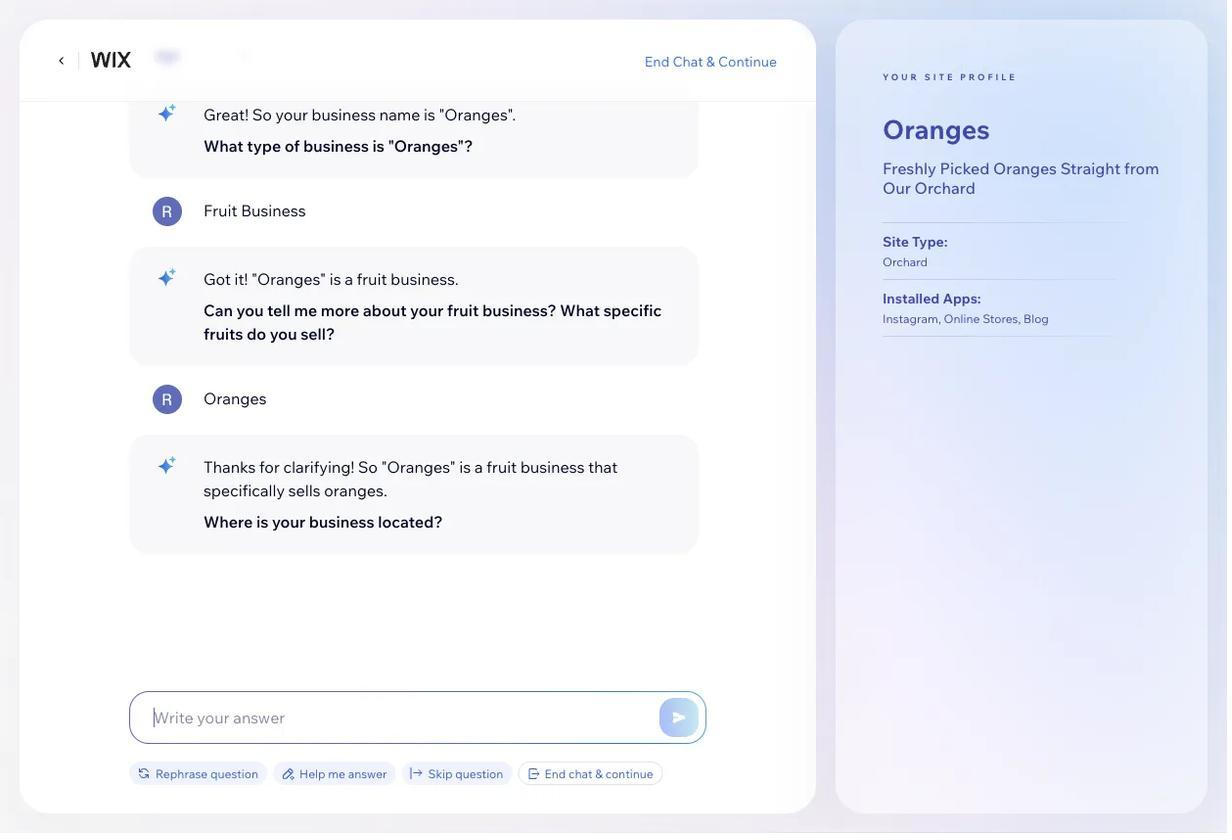 Task type: locate. For each thing, give the bounding box(es) containing it.
type:
[[913, 233, 948, 250]]

"oranges"?
[[388, 136, 473, 156]]

1 vertical spatial orchard
[[883, 255, 928, 269]]

1 horizontal spatial "oranges"
[[382, 457, 456, 477]]

0 vertical spatial "oranges"
[[252, 269, 326, 289]]

so up "oranges."
[[358, 457, 378, 477]]

0 vertical spatial orchard
[[915, 178, 976, 198]]

you up do
[[237, 301, 264, 320]]

2 ruby image from the top
[[153, 385, 182, 414]]

1 horizontal spatial end
[[645, 52, 670, 69]]

continue
[[606, 766, 654, 781]]

1 vertical spatial end
[[545, 766, 566, 781]]

what
[[204, 136, 244, 156], [560, 301, 600, 320]]

1 vertical spatial what
[[560, 301, 600, 320]]

& right the chat
[[707, 52, 716, 69]]

"oranges"
[[252, 269, 326, 289], [382, 457, 456, 477]]

1 vertical spatial &
[[596, 766, 603, 781]]

oranges down 'fruits'
[[204, 389, 267, 408]]

end
[[645, 52, 670, 69], [545, 766, 566, 781]]

a
[[345, 269, 353, 289], [475, 457, 483, 477]]

1 vertical spatial you
[[270, 324, 297, 344]]

fruit inside the thanks for clarifying! so "oranges" is a fruit business that specifically sells oranges.
[[487, 457, 517, 477]]

question for skip question
[[456, 766, 504, 781]]

& right chat
[[596, 766, 603, 781]]

it!
[[235, 269, 248, 289]]

oranges
[[204, 36, 267, 56], [883, 113, 991, 145], [994, 158, 1058, 178], [204, 389, 267, 408]]

2 question from the left
[[456, 766, 504, 781]]

0 vertical spatial fruit
[[357, 269, 387, 289]]

1 horizontal spatial question
[[456, 766, 504, 781]]

2 vertical spatial fruit
[[487, 457, 517, 477]]

chat
[[569, 766, 593, 781]]

end inside button
[[645, 52, 670, 69]]

so
[[252, 105, 272, 124], [358, 457, 378, 477]]

business for located?
[[309, 512, 375, 532]]

end chat & continue
[[645, 52, 777, 69]]

1 vertical spatial fruit
[[447, 301, 479, 320]]

installed
[[883, 290, 940, 307]]

your inside can you tell me more about your fruit business? what specific fruits do you sell?
[[410, 301, 444, 320]]

that
[[589, 457, 618, 477]]

0 vertical spatial end
[[645, 52, 670, 69]]

& inside button
[[707, 52, 716, 69]]

orchard
[[915, 178, 976, 198], [883, 255, 928, 269]]

oranges.
[[324, 481, 388, 500]]

end left chat
[[545, 766, 566, 781]]

sell?
[[301, 324, 335, 344]]

1 vertical spatial "oranges"
[[382, 457, 456, 477]]

1 vertical spatial so
[[358, 457, 378, 477]]

1 horizontal spatial &
[[707, 52, 716, 69]]

business
[[312, 105, 376, 124], [304, 136, 369, 156], [521, 457, 585, 477], [309, 512, 375, 532]]

0 horizontal spatial so
[[252, 105, 272, 124]]

business down "great! so your business name is "oranges"."
[[304, 136, 369, 156]]

what type of business is "oranges"?
[[204, 136, 473, 156]]

business left "that"
[[521, 457, 585, 477]]

site
[[883, 233, 910, 250]]

clarifying!
[[283, 457, 355, 477]]

1 vertical spatial ruby image
[[153, 385, 182, 414]]

0 vertical spatial you
[[237, 301, 264, 320]]

question right rephrase
[[210, 766, 259, 781]]

your
[[276, 105, 308, 124], [410, 301, 444, 320], [272, 512, 306, 532]]

me right help
[[328, 766, 346, 781]]

help
[[300, 766, 326, 781]]

0 vertical spatial what
[[204, 136, 244, 156]]

your up of
[[276, 105, 308, 124]]

orchard down site
[[883, 255, 928, 269]]

your down business.
[[410, 301, 444, 320]]

end for end chat & continue
[[645, 52, 670, 69]]

me
[[294, 301, 317, 320], [328, 766, 346, 781]]

1 horizontal spatial a
[[475, 457, 483, 477]]

business down "oranges."
[[309, 512, 375, 532]]

0 horizontal spatial me
[[294, 301, 317, 320]]

& for continue
[[596, 766, 603, 781]]

orchard inside site type: orchard
[[883, 255, 928, 269]]

2 horizontal spatial fruit
[[487, 457, 517, 477]]

is
[[424, 105, 436, 124], [373, 136, 385, 156], [330, 269, 341, 289], [460, 457, 471, 477], [257, 512, 269, 532]]

1 horizontal spatial fruit
[[447, 301, 479, 320]]

chat
[[673, 52, 704, 69]]

you down tell at top
[[270, 324, 297, 344]]

"oranges" up the located?
[[382, 457, 456, 477]]

site type: orchard
[[883, 233, 948, 269]]

what left the specific
[[560, 301, 600, 320]]

oranges inside 'freshly picked oranges straight from our orchard'
[[994, 158, 1058, 178]]

end chat & continue button
[[645, 52, 777, 70]]

of
[[285, 136, 300, 156]]

0 horizontal spatial end
[[545, 766, 566, 781]]

fruit for about
[[447, 301, 479, 320]]

business.
[[391, 269, 459, 289]]

ruby image
[[153, 197, 182, 226], [153, 385, 182, 414]]

rephrase question
[[156, 766, 259, 781]]

ruby image for fruit business
[[153, 197, 182, 226]]

2 vertical spatial your
[[272, 512, 306, 532]]

me up sell?
[[294, 301, 317, 320]]

0 vertical spatial &
[[707, 52, 716, 69]]

0 vertical spatial ruby image
[[153, 197, 182, 226]]

1 ruby image from the top
[[153, 197, 182, 226]]

freshly picked oranges straight from our orchard
[[883, 158, 1160, 198]]

where
[[204, 512, 253, 532]]

0 horizontal spatial you
[[237, 301, 264, 320]]

what down "great!" at left
[[204, 136, 244, 156]]

end left the chat
[[645, 52, 670, 69]]

you
[[237, 301, 264, 320], [270, 324, 297, 344]]

more
[[321, 301, 360, 320]]

0 vertical spatial a
[[345, 269, 353, 289]]

orchard down picked
[[915, 178, 976, 198]]

0 horizontal spatial fruit
[[357, 269, 387, 289]]

1 vertical spatial me
[[328, 766, 346, 781]]

&
[[707, 52, 716, 69], [596, 766, 603, 781]]

0 horizontal spatial question
[[210, 766, 259, 781]]

got it! "oranges" is a fruit business.
[[204, 269, 459, 289]]

business up what type of business is "oranges"?
[[312, 105, 376, 124]]

1 vertical spatial your
[[410, 301, 444, 320]]

0 horizontal spatial &
[[596, 766, 603, 781]]

so up type
[[252, 105, 272, 124]]

ruby image for oranges
[[153, 385, 182, 414]]

oranges up freshly
[[883, 113, 991, 145]]

specifically
[[204, 481, 285, 500]]

rephrase
[[156, 766, 208, 781]]

1 question from the left
[[210, 766, 259, 781]]

1 horizontal spatial you
[[270, 324, 297, 344]]

end chat & continue
[[545, 766, 654, 781]]

"oranges" up tell at top
[[252, 269, 326, 289]]

1 vertical spatial a
[[475, 457, 483, 477]]

0 vertical spatial me
[[294, 301, 317, 320]]

question
[[210, 766, 259, 781], [456, 766, 504, 781]]

answer
[[348, 766, 387, 781]]

1 horizontal spatial me
[[328, 766, 346, 781]]

0 vertical spatial your
[[276, 105, 308, 124]]

your down the sells
[[272, 512, 306, 532]]

me inside can you tell me more about your fruit business? what specific fruits do you sell?
[[294, 301, 317, 320]]

fruit
[[357, 269, 387, 289], [447, 301, 479, 320], [487, 457, 517, 477]]

oranges right picked
[[994, 158, 1058, 178]]

0 vertical spatial so
[[252, 105, 272, 124]]

question right skip
[[456, 766, 504, 781]]

1 horizontal spatial what
[[560, 301, 600, 320]]

"oranges".
[[439, 105, 516, 124]]

your site profile
[[883, 71, 1018, 82]]

1 horizontal spatial so
[[358, 457, 378, 477]]

& for continue
[[707, 52, 716, 69]]

fruit inside can you tell me more about your fruit business? what specific fruits do you sell?
[[447, 301, 479, 320]]



Task type: vqa. For each thing, say whether or not it's contained in the screenshot.
STRAIGHT
yes



Task type: describe. For each thing, give the bounding box(es) containing it.
online
[[944, 311, 981, 326]]

name
[[380, 105, 421, 124]]

fruit
[[204, 201, 238, 220]]

freshly
[[883, 158, 937, 178]]

business for name
[[312, 105, 376, 124]]

skip
[[429, 766, 453, 781]]

0 horizontal spatial "oranges"
[[252, 269, 326, 289]]

end for end chat & continue
[[545, 766, 566, 781]]

thanks for clarifying! so "oranges" is a fruit business that specifically sells oranges.
[[204, 457, 618, 500]]

got
[[204, 269, 231, 289]]

is inside the thanks for clarifying! so "oranges" is a fruit business that specifically sells oranges.
[[460, 457, 471, 477]]

apps:
[[943, 290, 982, 307]]

fruit business
[[204, 201, 306, 220]]

about
[[363, 301, 407, 320]]

tell
[[267, 301, 291, 320]]

skip question
[[429, 766, 504, 781]]

can
[[204, 301, 233, 320]]

0 horizontal spatial a
[[345, 269, 353, 289]]

profile
[[961, 71, 1018, 82]]

question for rephrase question
[[210, 766, 259, 781]]

for
[[259, 457, 280, 477]]

located?
[[378, 512, 443, 532]]

where is your business located?
[[204, 512, 443, 532]]

from
[[1125, 158, 1160, 178]]

continue
[[719, 52, 777, 69]]

site
[[925, 71, 956, 82]]

orchard inside 'freshly picked oranges straight from our orchard'
[[915, 178, 976, 198]]

your
[[883, 71, 920, 82]]

type
[[247, 136, 281, 156]]

so inside the thanks for clarifying! so "oranges" is a fruit business that specifically sells oranges.
[[358, 457, 378, 477]]

thanks
[[204, 457, 256, 477]]

your for name
[[276, 105, 308, 124]]

do
[[247, 324, 266, 344]]

0 horizontal spatial what
[[204, 136, 244, 156]]

oranges up "great!" at left
[[204, 36, 267, 56]]

business
[[241, 201, 306, 220]]

sells
[[289, 481, 321, 500]]

straight
[[1061, 158, 1121, 178]]

great!
[[204, 105, 249, 124]]

installed apps: instagram, online stores, blog
[[883, 290, 1050, 326]]

business for is
[[304, 136, 369, 156]]

great! so your business name is "oranges".
[[204, 105, 516, 124]]

business?
[[483, 301, 557, 320]]

instagram,
[[883, 311, 942, 326]]

our
[[883, 178, 912, 198]]

a inside the thanks for clarifying! so "oranges" is a fruit business that specifically sells oranges.
[[475, 457, 483, 477]]

fruit for is
[[487, 457, 517, 477]]

can you tell me more about your fruit business? what specific fruits do you sell?
[[204, 301, 662, 344]]

fruits
[[204, 324, 243, 344]]

help me answer
[[300, 766, 387, 781]]

what inside can you tell me more about your fruit business? what specific fruits do you sell?
[[560, 301, 600, 320]]

blog
[[1024, 311, 1050, 326]]

Write your answer text field
[[130, 692, 706, 743]]

"oranges" inside the thanks for clarifying! so "oranges" is a fruit business that specifically sells oranges.
[[382, 457, 456, 477]]

business inside the thanks for clarifying! so "oranges" is a fruit business that specifically sells oranges.
[[521, 457, 585, 477]]

specific
[[604, 301, 662, 320]]

your for located?
[[272, 512, 306, 532]]

picked
[[941, 158, 990, 178]]

stores,
[[983, 311, 1022, 326]]



